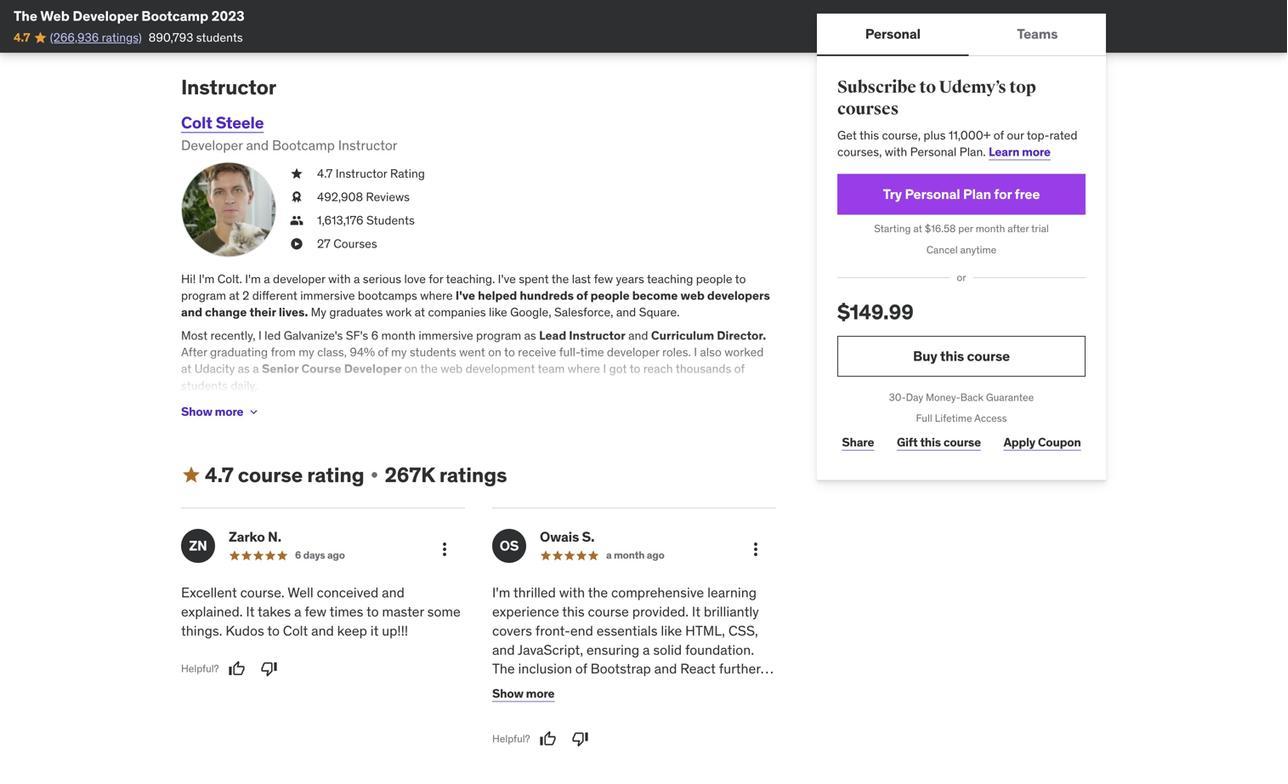 Task type: locate. For each thing, give the bounding box(es) containing it.
i left also
[[694, 345, 697, 360]]

developer
[[73, 7, 138, 25], [181, 136, 243, 154], [344, 361, 402, 377]]

few
[[594, 271, 613, 286], [305, 603, 327, 620]]

program down my graduates work at companies like google, salesforce, and square.
[[476, 328, 521, 343]]

xsmall image left 27
[[290, 236, 304, 252]]

2 horizontal spatial with
[[885, 144, 908, 159]]

0 vertical spatial 4.7
[[14, 30, 30, 45]]

most
[[181, 328, 208, 343]]

anytime
[[961, 243, 997, 256]]

personal inside button
[[866, 25, 921, 42]]

of down worked
[[735, 361, 745, 377]]

immersive inside most recently, i led galvanize's sf's 6 month immersive program as lead instructor and curriculum director. after graduating from my class, 94% of my students went on to receive full-time developer roles. i also worked at udacity as a
[[419, 328, 473, 343]]

0 horizontal spatial developer
[[73, 7, 138, 25]]

to right got
[[630, 361, 641, 377]]

1 vertical spatial few
[[305, 603, 327, 620]]

instructor up 4.7 instructor rating
[[338, 136, 398, 154]]

1 horizontal spatial month
[[614, 549, 645, 562]]

2 ago from the left
[[647, 549, 665, 562]]

sf's
[[346, 328, 368, 343]]

few right last in the left top of the page
[[594, 271, 613, 286]]

1 horizontal spatial for
[[995, 185, 1012, 203]]

offering
[[607, 679, 654, 697]]

1 vertical spatial web
[[441, 361, 463, 377]]

i inside on the web development team where i got to reach thousands of students daily.
[[603, 361, 607, 377]]

of inside i'm thrilled with the comprehensive learning experience this course provided. it brilliantly covers front-end essentials like html, css, and javascript, ensuring a solid foundation. the inclusion of bootstrap and react further enriched my skills, offering practical insights into modern web development.
[[576, 660, 587, 678]]

thrilled
[[514, 584, 556, 601]]

i've inside i've helped hundreds of people become web developers and change their lives.
[[456, 288, 475, 303]]

0 horizontal spatial with
[[328, 271, 351, 286]]

helpful? for mark review by zarko n. as helpful image
[[181, 662, 219, 675]]

courses
[[838, 99, 899, 120]]

inclusion
[[518, 660, 572, 678]]

teaching
[[647, 271, 694, 286]]

a up the 'daily.'
[[253, 361, 259, 377]]

keep
[[337, 622, 367, 639]]

of inside get this course, plus 11,000+ of our top-rated courses, with personal plan.
[[994, 127, 1004, 143]]

web down went
[[441, 361, 463, 377]]

instructor inside colt steele developer and bootcamp instructor
[[338, 136, 398, 154]]

years
[[616, 271, 645, 286]]

0 horizontal spatial more
[[215, 404, 244, 419]]

students
[[367, 213, 415, 228]]

full
[[917, 412, 933, 425]]

colt inside excellent course. well conceived and explained. it takes a few times to master some things. kudos to colt and keep it up!!!
[[283, 622, 308, 639]]

for
[[995, 185, 1012, 203], [429, 271, 444, 286]]

like down helped
[[489, 304, 508, 320]]

i'm up 2
[[245, 271, 261, 286]]

the left last in the left top of the page
[[552, 271, 569, 286]]

program down hi!
[[181, 288, 226, 303]]

0 horizontal spatial bootcamp
[[141, 7, 209, 25]]

course up "back"
[[967, 347, 1010, 365]]

for right love
[[429, 271, 444, 286]]

and up the master
[[382, 584, 405, 601]]

like
[[489, 304, 508, 320], [661, 622, 682, 639]]

web inside i'm thrilled with the comprehensive learning experience this course provided. it brilliantly covers front-end essentials like html, css, and javascript, ensuring a solid foundation. the inclusion of bootstrap and react further enriched my skills, offering practical insights into modern web development.
[[569, 698, 595, 716]]

developer up '(266,936 ratings)'
[[73, 7, 138, 25]]

salesforce,
[[555, 304, 614, 320]]

0 horizontal spatial i've
[[456, 288, 475, 303]]

led
[[265, 328, 281, 343]]

2 horizontal spatial web
[[681, 288, 705, 303]]

with inside get this course, plus 11,000+ of our top-rated courses, with personal plan.
[[885, 144, 908, 159]]

ago for the
[[647, 549, 665, 562]]

month up anytime
[[976, 222, 1006, 235]]

web
[[681, 288, 705, 303], [441, 361, 463, 377], [569, 698, 595, 716]]

google,
[[510, 304, 552, 320]]

senior
[[262, 361, 299, 377]]

as up the 'daily.'
[[238, 361, 250, 377]]

1 horizontal spatial few
[[594, 271, 613, 286]]

(266,936 ratings)
[[50, 30, 142, 45]]

people up developers
[[696, 271, 733, 286]]

few inside excellent course. well conceived and explained. it takes a few times to master some things. kudos to colt and keep it up!!!
[[305, 603, 327, 620]]

0 vertical spatial on
[[488, 345, 502, 360]]

6 left days
[[295, 549, 301, 562]]

more
[[1022, 144, 1051, 159], [215, 404, 244, 419], [526, 686, 555, 701]]

this inside i'm thrilled with the comprehensive learning experience this course provided. it brilliantly covers front-end essentials like html, css, and javascript, ensuring a solid foundation. the inclusion of bootstrap and react further enriched my skills, offering practical insights into modern web development.
[[562, 603, 585, 620]]

1,613,176 students
[[317, 213, 415, 228]]

my
[[299, 345, 314, 360], [391, 345, 407, 360], [549, 679, 567, 697]]

skills,
[[570, 679, 604, 697]]

0 vertical spatial for
[[995, 185, 1012, 203]]

most recently, i led galvanize's sf's 6 month immersive program as lead instructor and curriculum director. after graduating from my class, 94% of my students went on to receive full-time developer roles. i also worked at udacity as a
[[181, 328, 766, 377]]

0 horizontal spatial like
[[489, 304, 508, 320]]

show down "inclusion"
[[492, 686, 524, 701]]

1 horizontal spatial with
[[559, 584, 585, 601]]

colt down the takes
[[283, 622, 308, 639]]

and left keep at the left of page
[[311, 622, 334, 639]]

immersive inside hi! i'm colt. i'm a developer with a serious love for teaching. i've spent the last few years teaching people to program at 2 different immersive bootcamps where
[[300, 288, 355, 303]]

xsmall image left 492,908
[[290, 189, 304, 205]]

developer down 94% at the left of the page
[[344, 361, 402, 377]]

xsmall image left 1,613,176
[[290, 212, 304, 229]]

colt left steele
[[181, 112, 212, 133]]

27 courses
[[317, 236, 377, 251]]

1 vertical spatial 6
[[295, 549, 301, 562]]

2 horizontal spatial 4.7
[[317, 166, 333, 181]]

and down steele
[[246, 136, 269, 154]]

i'm right hi!
[[199, 271, 215, 286]]

0 vertical spatial personal
[[866, 25, 921, 42]]

i've down the teaching.
[[456, 288, 475, 303]]

show more
[[181, 404, 244, 419], [492, 686, 555, 701]]

0 vertical spatial month
[[976, 222, 1006, 235]]

0 vertical spatial developer
[[73, 7, 138, 25]]

2 vertical spatial web
[[569, 698, 595, 716]]

1 horizontal spatial 4.7
[[205, 462, 234, 488]]

developer inside hi! i'm colt. i'm a developer with a serious love for teaching. i've spent the last few years teaching people to program at 2 different immersive bootcamps where
[[273, 271, 326, 286]]

my
[[311, 304, 327, 320]]

this up the end
[[562, 603, 585, 620]]

0 vertical spatial where
[[420, 288, 453, 303]]

courses,
[[838, 144, 882, 159]]

0 horizontal spatial show more
[[181, 404, 244, 419]]

1 horizontal spatial program
[[476, 328, 521, 343]]

this right buy
[[941, 347, 965, 365]]

css,
[[729, 622, 758, 639]]

30-day money-back guarantee full lifetime access
[[889, 391, 1034, 425]]

share
[[842, 435, 875, 450]]

1 vertical spatial the
[[420, 361, 438, 377]]

starting
[[875, 222, 911, 235]]

show more down the 'daily.'
[[181, 404, 244, 419]]

course
[[301, 361, 342, 377]]

insights
[[713, 679, 761, 697]]

course down lifetime
[[944, 435, 981, 450]]

try personal plan for free link
[[838, 174, 1086, 215]]

2 it from the left
[[692, 603, 701, 620]]

my graduates work at companies like google, salesforce, and square.
[[308, 304, 680, 320]]

ago for conceived
[[327, 549, 345, 562]]

starting at $16.58 per month after trial cancel anytime
[[875, 222, 1049, 256]]

instructor up 492,908 reviews
[[336, 166, 387, 181]]

with
[[885, 144, 908, 159], [328, 271, 351, 286], [559, 584, 585, 601]]

i left led
[[259, 328, 262, 343]]

colt steele developer and bootcamp instructor
[[181, 112, 398, 154]]

ratings)
[[102, 30, 142, 45]]

0 vertical spatial more
[[1022, 144, 1051, 159]]

a down well
[[294, 603, 302, 620]]

0 horizontal spatial xsmall image
[[290, 189, 304, 205]]

1 vertical spatial personal
[[911, 144, 957, 159]]

developer for web
[[73, 7, 138, 25]]

1 horizontal spatial xsmall image
[[368, 468, 381, 482]]

more down top-
[[1022, 144, 1051, 159]]

1 horizontal spatial i'm
[[245, 271, 261, 286]]

ago right days
[[327, 549, 345, 562]]

bootcamp
[[141, 7, 209, 25], [272, 136, 335, 154]]

and up "most"
[[181, 304, 202, 320]]

ensuring
[[587, 641, 640, 659]]

helpful? down the into
[[492, 732, 530, 746]]

steele
[[216, 112, 264, 133]]

2 vertical spatial more
[[526, 686, 555, 701]]

immersive up my
[[300, 288, 355, 303]]

at
[[914, 222, 923, 235], [229, 288, 240, 303], [415, 304, 425, 320], [181, 361, 192, 377]]

free
[[1015, 185, 1040, 203]]

program inside most recently, i led galvanize's sf's 6 month immersive program as lead instructor and curriculum director. after graduating from my class, 94% of my students went on to receive full-time developer roles. i also worked at udacity as a
[[476, 328, 521, 343]]

1 horizontal spatial ago
[[647, 549, 665, 562]]

additional actions for review by zarko n. image
[[435, 539, 455, 560]]

0 vertical spatial few
[[594, 271, 613, 286]]

0 vertical spatial immersive
[[300, 288, 355, 303]]

of inside on the web development team where i got to reach thousands of students daily.
[[735, 361, 745, 377]]

0 vertical spatial the
[[14, 7, 37, 25]]

work
[[386, 304, 412, 320]]

0 horizontal spatial program
[[181, 288, 226, 303]]

i've up helped
[[498, 271, 516, 286]]

developer up got
[[607, 345, 660, 360]]

2 vertical spatial with
[[559, 584, 585, 601]]

0 horizontal spatial few
[[305, 603, 327, 620]]

1 vertical spatial helpful?
[[492, 732, 530, 746]]

1 horizontal spatial bootcamp
[[272, 136, 335, 154]]

instructor up time
[[569, 328, 626, 343]]

1 vertical spatial people
[[591, 288, 630, 303]]

6 inside most recently, i led galvanize's sf's 6 month immersive program as lead instructor and curriculum director. after graduating from my class, 94% of my students went on to receive full-time developer roles. i also worked at udacity as a
[[371, 328, 379, 343]]

xsmall image for 1,613,176 students
[[290, 212, 304, 229]]

a up different
[[264, 271, 270, 286]]

1 horizontal spatial immersive
[[419, 328, 473, 343]]

developer inside most recently, i led galvanize's sf's 6 month immersive program as lead instructor and curriculum director. after graduating from my class, 94% of my students went on to receive full-time developer roles. i also worked at udacity as a
[[607, 345, 660, 360]]

bootcamp up '890,793'
[[141, 7, 209, 25]]

love
[[404, 271, 426, 286]]

learn more
[[989, 144, 1051, 159]]

bootcamp inside colt steele developer and bootcamp instructor
[[272, 136, 335, 154]]

brilliantly
[[704, 603, 759, 620]]

a inside most recently, i led galvanize's sf's 6 month immersive program as lead instructor and curriculum director. after graduating from my class, 94% of my students went on to receive full-time developer roles. i also worked at udacity as a
[[253, 361, 259, 377]]

1 vertical spatial 4.7
[[317, 166, 333, 181]]

bootcamp up 492,908
[[272, 136, 335, 154]]

solid
[[654, 641, 682, 659]]

on inside most recently, i led galvanize's sf's 6 month immersive program as lead instructor and curriculum director. after graduating from my class, 94% of my students went on to receive full-time developer roles. i also worked at udacity as a
[[488, 345, 502, 360]]

or
[[957, 271, 967, 284]]

show more button up mark review by owais s. as helpful icon
[[492, 677, 555, 711]]

students up on the web development team where i got to reach thousands of students daily.
[[410, 345, 457, 360]]

0 horizontal spatial people
[[591, 288, 630, 303]]

developer
[[273, 271, 326, 286], [607, 345, 660, 360]]

react
[[681, 660, 716, 678]]

i've
[[498, 271, 516, 286], [456, 288, 475, 303]]

personal up subscribe
[[866, 25, 921, 42]]

267k ratings
[[385, 462, 507, 488]]

1 vertical spatial month
[[381, 328, 416, 343]]

my inside i'm thrilled with the comprehensive learning experience this course provided. it brilliantly covers front-end essentials like html, css, and javascript, ensuring a solid foundation. the inclusion of bootstrap and react further enriched my skills, offering practical insights into modern web development.
[[549, 679, 567, 697]]

2 vertical spatial students
[[181, 378, 228, 393]]

for left free
[[995, 185, 1012, 203]]

the down companies
[[420, 361, 438, 377]]

tab list
[[817, 14, 1107, 56]]

with right thrilled
[[559, 584, 585, 601]]

1 vertical spatial students
[[410, 345, 457, 360]]

1 horizontal spatial the
[[552, 271, 569, 286]]

spent
[[519, 271, 549, 286]]

1 horizontal spatial developer
[[181, 136, 243, 154]]

this inside get this course, plus 11,000+ of our top-rated courses, with personal plan.
[[860, 127, 880, 143]]

after
[[1008, 222, 1030, 235]]

0 horizontal spatial where
[[420, 288, 453, 303]]

6
[[371, 328, 379, 343], [295, 549, 301, 562]]

i've inside hi! i'm colt. i'm a developer with a serious love for teaching. i've spent the last few years teaching people to program at 2 different immersive bootcamps where
[[498, 271, 516, 286]]

1 vertical spatial the
[[492, 660, 515, 678]]

ago up comprehensive
[[647, 549, 665, 562]]

4.7 for 4.7 course rating
[[205, 462, 234, 488]]

0 horizontal spatial 6
[[295, 549, 301, 562]]

immersive down companies
[[419, 328, 473, 343]]

month down work
[[381, 328, 416, 343]]

to left the udemy's
[[920, 77, 936, 98]]

students
[[196, 30, 243, 45], [410, 345, 457, 360], [181, 378, 228, 393]]

on
[[488, 345, 502, 360], [404, 361, 418, 377]]

1 horizontal spatial people
[[696, 271, 733, 286]]

developer up different
[[273, 271, 326, 286]]

to inside on the web development team where i got to reach thousands of students daily.
[[630, 361, 641, 377]]

xsmall image
[[290, 165, 304, 182], [290, 212, 304, 229], [290, 236, 304, 252], [247, 405, 261, 419]]

0 horizontal spatial immersive
[[300, 288, 355, 303]]

it up html,
[[692, 603, 701, 620]]

890,793 students
[[149, 30, 243, 45]]

0 vertical spatial developer
[[273, 271, 326, 286]]

0 horizontal spatial web
[[441, 361, 463, 377]]

the inside i'm thrilled with the comprehensive learning experience this course provided. it brilliantly covers front-end essentials like html, css, and javascript, ensuring a solid foundation. the inclusion of bootstrap and react further enriched my skills, offering practical insights into modern web development.
[[588, 584, 608, 601]]

to inside 'subscribe to udemy's top courses'
[[920, 77, 936, 98]]

1 vertical spatial on
[[404, 361, 418, 377]]

up!!!
[[382, 622, 408, 639]]

at down after
[[181, 361, 192, 377]]

students down 2023
[[196, 30, 243, 45]]

people down years
[[591, 288, 630, 303]]

helpful?
[[181, 662, 219, 675], [492, 732, 530, 746]]

buy
[[913, 347, 938, 365]]

the up enriched
[[492, 660, 515, 678]]

few down well
[[305, 603, 327, 620]]

helpful? for mark review by owais s. as helpful icon
[[492, 732, 530, 746]]

where up companies
[[420, 288, 453, 303]]

i'm up experience
[[492, 584, 511, 601]]

web down teaching
[[681, 288, 705, 303]]

the up the end
[[588, 584, 608, 601]]

the
[[552, 271, 569, 286], [420, 361, 438, 377], [588, 584, 608, 601]]

1 it from the left
[[246, 603, 255, 620]]

last
[[572, 271, 591, 286]]

additional actions for review by owais s. image
[[746, 539, 766, 560]]

of
[[994, 127, 1004, 143], [577, 288, 588, 303], [378, 345, 388, 360], [735, 361, 745, 377], [576, 660, 587, 678]]

of left our
[[994, 127, 1004, 143]]

show more button down the 'daily.'
[[181, 395, 261, 429]]

helpful? left mark review by zarko n. as helpful image
[[181, 662, 219, 675]]

owais
[[540, 528, 579, 546]]

2
[[243, 288, 249, 303]]

4.7 left the (266,936
[[14, 30, 30, 45]]

xsmall image
[[290, 189, 304, 205], [368, 468, 381, 482]]

1 vertical spatial colt
[[283, 622, 308, 639]]

0 vertical spatial show more
[[181, 404, 244, 419]]

mark review by owais s. as helpful image
[[540, 731, 557, 748]]

my down "galvanize's"
[[299, 345, 314, 360]]

month up comprehensive
[[614, 549, 645, 562]]

the left web at the top left of page
[[14, 7, 37, 25]]

1 horizontal spatial i've
[[498, 271, 516, 286]]

0 vertical spatial web
[[681, 288, 705, 303]]

0 vertical spatial program
[[181, 288, 226, 303]]

a left solid
[[643, 641, 650, 659]]

students inside most recently, i led galvanize's sf's 6 month immersive program as lead instructor and curriculum director. after graduating from my class, 94% of my students went on to receive full-time developer roles. i also worked at udacity as a
[[410, 345, 457, 360]]

bootcamps
[[358, 288, 417, 303]]

0 horizontal spatial show more button
[[181, 395, 261, 429]]

more down "inclusion"
[[526, 686, 555, 701]]

0 horizontal spatial my
[[299, 345, 314, 360]]

students inside on the web development team where i got to reach thousands of students daily.
[[181, 378, 228, 393]]

1 vertical spatial with
[[328, 271, 351, 286]]

course up essentials at the bottom
[[588, 603, 629, 620]]

1 vertical spatial more
[[215, 404, 244, 419]]

2 horizontal spatial the
[[588, 584, 608, 601]]

0 vertical spatial xsmall image
[[290, 189, 304, 205]]

of up skills,
[[576, 660, 587, 678]]

0 horizontal spatial i
[[259, 328, 262, 343]]

1 horizontal spatial like
[[661, 622, 682, 639]]

2 horizontal spatial i
[[694, 345, 697, 360]]

1 vertical spatial show more
[[492, 686, 555, 701]]

0 vertical spatial helpful?
[[181, 662, 219, 675]]

0 horizontal spatial show
[[181, 404, 212, 419]]

0 vertical spatial as
[[524, 328, 536, 343]]

0 vertical spatial i've
[[498, 271, 516, 286]]

more down the 'daily.'
[[215, 404, 244, 419]]

developer down colt steele link
[[181, 136, 243, 154]]

trial
[[1032, 222, 1049, 235]]

0 horizontal spatial 4.7
[[14, 30, 30, 45]]

1 vertical spatial bootcamp
[[272, 136, 335, 154]]

2 vertical spatial 4.7
[[205, 462, 234, 488]]

4.7 right the medium image
[[205, 462, 234, 488]]

show down 'udacity'
[[181, 404, 212, 419]]

to up developers
[[735, 271, 746, 286]]

people inside i've helped hundreds of people become web developers and change their lives.
[[591, 288, 630, 303]]

1 vertical spatial as
[[238, 361, 250, 377]]

2 vertical spatial developer
[[344, 361, 402, 377]]

1 horizontal spatial developer
[[607, 345, 660, 360]]

people inside hi! i'm colt. i'm a developer with a serious love for teaching. i've spent the last few years teaching people to program at 2 different immersive bootcamps where
[[696, 271, 733, 286]]

enriched
[[492, 679, 546, 697]]

course inside $149.99 buy this course
[[967, 347, 1010, 365]]

few inside hi! i'm colt. i'm a developer with a serious love for teaching. i've spent the last few years teaching people to program at 2 different immersive bootcamps where
[[594, 271, 613, 286]]

4.7 for 4.7
[[14, 30, 30, 45]]

developer inside colt steele developer and bootcamp instructor
[[181, 136, 243, 154]]

program
[[181, 288, 226, 303], [476, 328, 521, 343]]

1 ago from the left
[[327, 549, 345, 562]]

cancel
[[927, 243, 958, 256]]

2 horizontal spatial more
[[1022, 144, 1051, 159]]

xsmall image down colt steele developer and bootcamp instructor
[[290, 165, 304, 182]]

2 horizontal spatial i'm
[[492, 584, 511, 601]]

0 horizontal spatial the
[[420, 361, 438, 377]]

1 horizontal spatial where
[[568, 361, 601, 377]]

web inside on the web development team where i got to reach thousands of students daily.
[[441, 361, 463, 377]]

i left got
[[603, 361, 607, 377]]

6 right sf's
[[371, 328, 379, 343]]

2 vertical spatial personal
[[905, 185, 961, 203]]

course inside i'm thrilled with the comprehensive learning experience this course provided. it brilliantly covers front-end essentials like html, css, and javascript, ensuring a solid foundation. the inclusion of bootstrap and react further enriched my skills, offering practical insights into modern web development.
[[588, 603, 629, 620]]

where down time
[[568, 361, 601, 377]]

personal down plus
[[911, 144, 957, 159]]

rating
[[307, 462, 364, 488]]

to down the takes
[[267, 622, 280, 639]]

0 vertical spatial people
[[696, 271, 733, 286]]

of inside i've helped hundreds of people become web developers and change their lives.
[[577, 288, 588, 303]]

as up receive
[[524, 328, 536, 343]]

2 horizontal spatial month
[[976, 222, 1006, 235]]

developer for steele
[[181, 136, 243, 154]]

this up courses, at the right of the page
[[860, 127, 880, 143]]

xsmall image inside show more button
[[247, 405, 261, 419]]

1,613,176
[[317, 213, 364, 228]]

at left $16.58
[[914, 222, 923, 235]]



Task type: vqa. For each thing, say whether or not it's contained in the screenshot.
Know How To Delete Directories
no



Task type: describe. For each thing, give the bounding box(es) containing it.
1 horizontal spatial show more
[[492, 686, 555, 701]]

helped
[[478, 288, 517, 303]]

1 vertical spatial xsmall image
[[368, 468, 381, 482]]

access
[[975, 412, 1007, 425]]

to inside most recently, i led galvanize's sf's 6 month immersive program as lead instructor and curriculum director. after graduating from my class, 94% of my students went on to receive full-time developer roles. i also worked at udacity as a
[[504, 345, 515, 360]]

bootstrap
[[591, 660, 651, 678]]

0 vertical spatial students
[[196, 30, 243, 45]]

94%
[[350, 345, 375, 360]]

instructor inside most recently, i led galvanize's sf's 6 month immersive program as lead instructor and curriculum director. after graduating from my class, 94% of my students went on to receive full-time developer roles. i also worked at udacity as a
[[569, 328, 626, 343]]

guarantee
[[987, 391, 1034, 404]]

and inside i've helped hundreds of people become web developers and change their lives.
[[181, 304, 202, 320]]

at inside starting at $16.58 per month after trial cancel anytime
[[914, 222, 923, 235]]

1 horizontal spatial as
[[524, 328, 536, 343]]

provided.
[[633, 603, 689, 620]]

companies
[[428, 304, 486, 320]]

the inside hi! i'm colt. i'm a developer with a serious love for teaching. i've spent the last few years teaching people to program at 2 different immersive bootcamps where
[[552, 271, 569, 286]]

for inside hi! i'm colt. i'm a developer with a serious love for teaching. i've spent the last few years teaching people to program at 2 different immersive bootcamps where
[[429, 271, 444, 286]]

mark review by owais s. as unhelpful image
[[572, 731, 589, 748]]

become
[[633, 288, 678, 303]]

it inside excellent course. well conceived and explained. it takes a few times to master some things. kudos to colt and keep it up!!!
[[246, 603, 255, 620]]

from
[[271, 345, 296, 360]]

colt steele image
[[181, 162, 276, 257]]

practical
[[658, 679, 710, 697]]

a inside excellent course. well conceived and explained. it takes a few times to master some things. kudos to colt and keep it up!!!
[[294, 603, 302, 620]]

daily.
[[231, 378, 258, 393]]

receive
[[518, 345, 557, 360]]

hi!
[[181, 271, 196, 286]]

a inside i'm thrilled with the comprehensive learning experience this course provided. it brilliantly covers front-end essentials like html, css, and javascript, ensuring a solid foundation. the inclusion of bootstrap and react further enriched my skills, offering practical insights into modern web development.
[[643, 641, 650, 659]]

back
[[961, 391, 984, 404]]

month inside starting at $16.58 per month after trial cancel anytime
[[976, 222, 1006, 235]]

on inside on the web development team where i got to reach thousands of students daily.
[[404, 361, 418, 377]]

for inside try personal plan for free link
[[995, 185, 1012, 203]]

492,908
[[317, 189, 363, 204]]

after
[[181, 345, 207, 360]]

zarko n.
[[229, 528, 281, 546]]

hundreds
[[520, 288, 574, 303]]

30-
[[889, 391, 906, 404]]

team
[[538, 361, 565, 377]]

colt.
[[218, 271, 242, 286]]

teams
[[1018, 25, 1058, 42]]

2023
[[212, 7, 245, 25]]

front-
[[536, 622, 571, 639]]

at inside most recently, i led galvanize's sf's 6 month immersive program as lead instructor and curriculum director. after graduating from my class, 94% of my students went on to receive full-time developer roles. i also worked at udacity as a
[[181, 361, 192, 377]]

developer for course
[[344, 361, 402, 377]]

os
[[500, 537, 519, 555]]

learn
[[989, 144, 1020, 159]]

and down covers
[[492, 641, 515, 659]]

personal button
[[817, 14, 969, 54]]

serious
[[363, 271, 402, 286]]

experience
[[492, 603, 559, 620]]

xsmall image for 4.7 instructor rating
[[290, 165, 304, 182]]

curriculum
[[651, 328, 715, 343]]

reviews
[[366, 189, 410, 204]]

where inside hi! i'm colt. i'm a developer with a serious love for teaching. i've spent the last few years teaching people to program at 2 different immersive bootcamps where
[[420, 288, 453, 303]]

where inside on the web development team where i got to reach thousands of students daily.
[[568, 361, 601, 377]]

2 vertical spatial month
[[614, 549, 645, 562]]

subscribe
[[838, 77, 917, 98]]

also
[[700, 345, 722, 360]]

mark review by zarko n. as helpful image
[[228, 660, 245, 677]]

11,000+
[[949, 127, 991, 143]]

course inside gift this course link
[[944, 435, 981, 450]]

development
[[466, 361, 535, 377]]

with inside i'm thrilled with the comprehensive learning experience this course provided. it brilliantly covers front-end essentials like html, css, and javascript, ensuring a solid foundation. the inclusion of bootstrap and react further enriched my skills, offering practical insights into modern web development.
[[559, 584, 585, 601]]

conceived
[[317, 584, 379, 601]]

890,793
[[149, 30, 193, 45]]

0 horizontal spatial the
[[14, 7, 37, 25]]

udemy's
[[939, 77, 1007, 98]]

this right gift
[[921, 435, 941, 450]]

web inside i've helped hundreds of people become web developers and change their lives.
[[681, 288, 705, 303]]

director.
[[717, 328, 766, 343]]

our
[[1007, 127, 1025, 143]]

the web developer bootcamp 2023
[[14, 7, 245, 25]]

buy this course button
[[838, 336, 1086, 377]]

0 horizontal spatial i'm
[[199, 271, 215, 286]]

went
[[459, 345, 486, 360]]

time
[[581, 345, 604, 360]]

apply coupon button
[[1000, 426, 1086, 460]]

colt steele link
[[181, 112, 264, 133]]

program inside hi! i'm colt. i'm a developer with a serious love for teaching. i've spent the last few years teaching people to program at 2 different immersive bootcamps where
[[181, 288, 226, 303]]

colt inside colt steele developer and bootcamp instructor
[[181, 112, 212, 133]]

per
[[959, 222, 974, 235]]

1 horizontal spatial more
[[526, 686, 555, 701]]

class,
[[317, 345, 347, 360]]

a up comprehensive
[[606, 549, 612, 562]]

267k
[[385, 462, 435, 488]]

covers
[[492, 622, 532, 639]]

full-
[[559, 345, 581, 360]]

$149.99 buy this course
[[838, 299, 1010, 365]]

tab list containing personal
[[817, 14, 1107, 56]]

at inside hi! i'm colt. i'm a developer with a serious love for teaching. i've spent the last few years teaching people to program at 2 different immersive bootcamps where
[[229, 288, 240, 303]]

get
[[838, 127, 857, 143]]

it inside i'm thrilled with the comprehensive learning experience this course provided. it brilliantly covers front-end essentials like html, css, and javascript, ensuring a solid foundation. the inclusion of bootstrap and react further enriched my skills, offering practical insights into modern web development.
[[692, 603, 701, 620]]

try personal plan for free
[[883, 185, 1040, 203]]

square.
[[639, 304, 680, 320]]

$16.58
[[925, 222, 956, 235]]

hi! i'm colt. i'm a developer with a serious love for teaching. i've spent the last few years teaching people to program at 2 different immersive bootcamps where
[[181, 271, 746, 303]]

i've helped hundreds of people become web developers and change their lives.
[[181, 288, 770, 320]]

n.
[[268, 528, 281, 546]]

takes
[[258, 603, 291, 620]]

course.
[[240, 584, 285, 601]]

1 horizontal spatial show
[[492, 686, 524, 701]]

to inside hi! i'm colt. i'm a developer with a serious love for teaching. i've spent the last few years teaching people to program at 2 different immersive bootcamps where
[[735, 271, 746, 286]]

the inside i'm thrilled with the comprehensive learning experience this course provided. it brilliantly covers front-end essentials like html, css, and javascript, ensuring a solid foundation. the inclusion of bootstrap and react further enriched my skills, offering practical insights into modern web development.
[[492, 660, 515, 678]]

4.7 for 4.7 instructor rating
[[317, 166, 333, 181]]

0 vertical spatial like
[[489, 304, 508, 320]]

and down solid
[[655, 660, 677, 678]]

course up n.
[[238, 462, 303, 488]]

0 vertical spatial bootcamp
[[141, 7, 209, 25]]

27
[[317, 236, 331, 251]]

of inside most recently, i led galvanize's sf's 6 month immersive program as lead instructor and curriculum director. after graduating from my class, 94% of my students went on to receive full-time developer roles. i also worked at udacity as a
[[378, 345, 388, 360]]

0 vertical spatial show more button
[[181, 395, 261, 429]]

teaching.
[[446, 271, 495, 286]]

top
[[1010, 77, 1037, 98]]

to up it
[[367, 603, 379, 620]]

instructor up colt steele link
[[181, 74, 276, 100]]

personal inside get this course, plus 11,000+ of our top-rated courses, with personal plan.
[[911, 144, 957, 159]]

try
[[883, 185, 902, 203]]

1 horizontal spatial my
[[391, 345, 407, 360]]

essentials
[[597, 622, 658, 639]]

lead
[[539, 328, 567, 343]]

i'm thrilled with the comprehensive learning experience this course provided. it brilliantly covers front-end essentials like html, css, and javascript, ensuring a solid foundation. the inclusion of bootstrap and react further enriched my skills, offering practical insights into modern web development.
[[492, 584, 761, 716]]

ratings
[[440, 462, 507, 488]]

and left square.
[[617, 304, 636, 320]]

at right work
[[415, 304, 425, 320]]

html,
[[686, 622, 725, 639]]

a left serious
[[354, 271, 360, 286]]

i'm inside i'm thrilled with the comprehensive learning experience this course provided. it brilliantly covers front-end essentials like html, css, and javascript, ensuring a solid foundation. the inclusion of bootstrap and react further enriched my skills, offering practical insights into modern web development.
[[492, 584, 511, 601]]

xsmall image for 27 courses
[[290, 236, 304, 252]]

explained.
[[181, 603, 243, 620]]

days
[[303, 549, 325, 562]]

the inside on the web development team where i got to reach thousands of students daily.
[[420, 361, 438, 377]]

mark review by zarko n. as unhelpful image
[[261, 660, 278, 677]]

and inside colt steele developer and bootcamp instructor
[[246, 136, 269, 154]]

plan
[[964, 185, 992, 203]]

and inside most recently, i led galvanize's sf's 6 month immersive program as lead instructor and curriculum director. after graduating from my class, 94% of my students went on to receive full-time developer roles. i also worked at udacity as a
[[629, 328, 649, 343]]

courses
[[334, 236, 377, 251]]

foundation.
[[685, 641, 754, 659]]

this inside $149.99 buy this course
[[941, 347, 965, 365]]

a month ago
[[606, 549, 665, 562]]

medium image
[[181, 465, 202, 485]]

with inside hi! i'm colt. i'm a developer with a serious love for teaching. i've spent the last few years teaching people to program at 2 different immersive bootcamps where
[[328, 271, 351, 286]]

like inside i'm thrilled with the comprehensive learning experience this course provided. it brilliantly covers front-end essentials like html, css, and javascript, ensuring a solid foundation. the inclusion of bootstrap and react further enriched my skills, offering practical insights into modern web development.
[[661, 622, 682, 639]]

senior course developer
[[262, 361, 404, 377]]

1 vertical spatial show more button
[[492, 677, 555, 711]]

month inside most recently, i led galvanize's sf's 6 month immersive program as lead instructor and curriculum director. after graduating from my class, 94% of my students went on to receive full-time developer roles. i also worked at udacity as a
[[381, 328, 416, 343]]

some
[[428, 603, 461, 620]]



